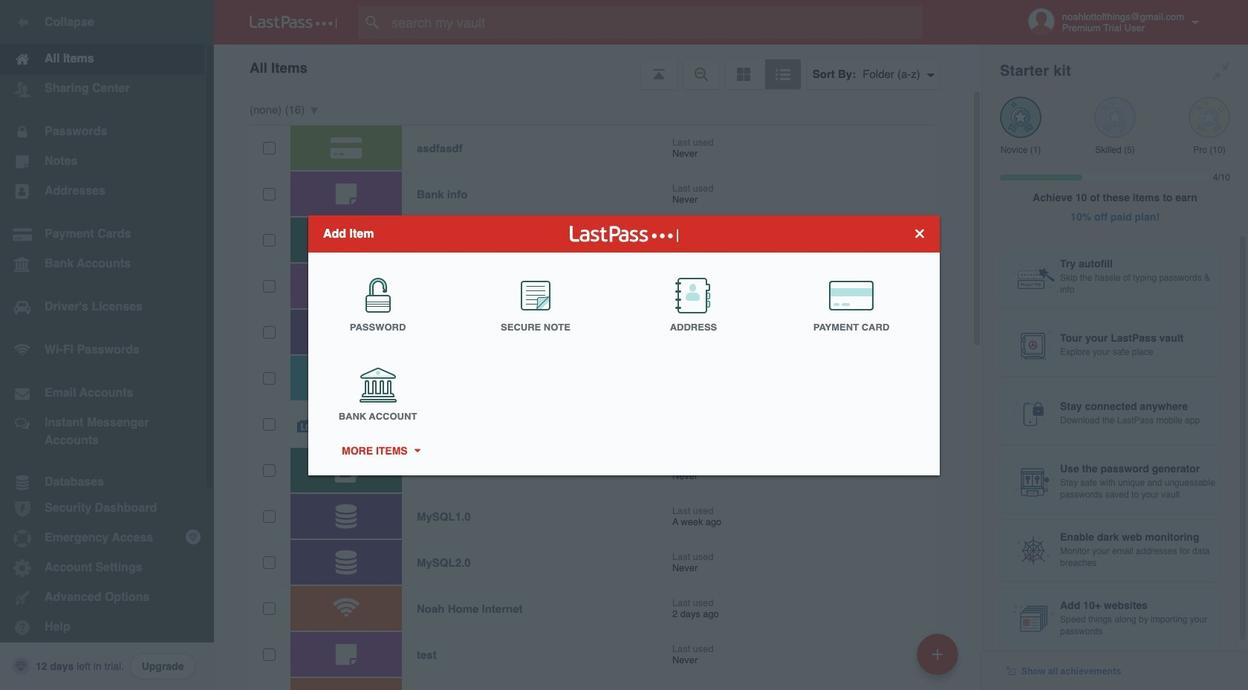 Task type: vqa. For each thing, say whether or not it's contained in the screenshot.
caret right image
yes



Task type: describe. For each thing, give the bounding box(es) containing it.
caret right image
[[412, 449, 422, 453]]

search my vault text field
[[358, 6, 952, 39]]

Search search field
[[358, 6, 952, 39]]

new item image
[[933, 649, 943, 660]]

lastpass image
[[250, 16, 337, 29]]

main navigation navigation
[[0, 0, 214, 691]]



Task type: locate. For each thing, give the bounding box(es) containing it.
vault options navigation
[[214, 45, 983, 89]]

new item navigation
[[912, 630, 968, 691]]

dialog
[[308, 215, 940, 475]]



